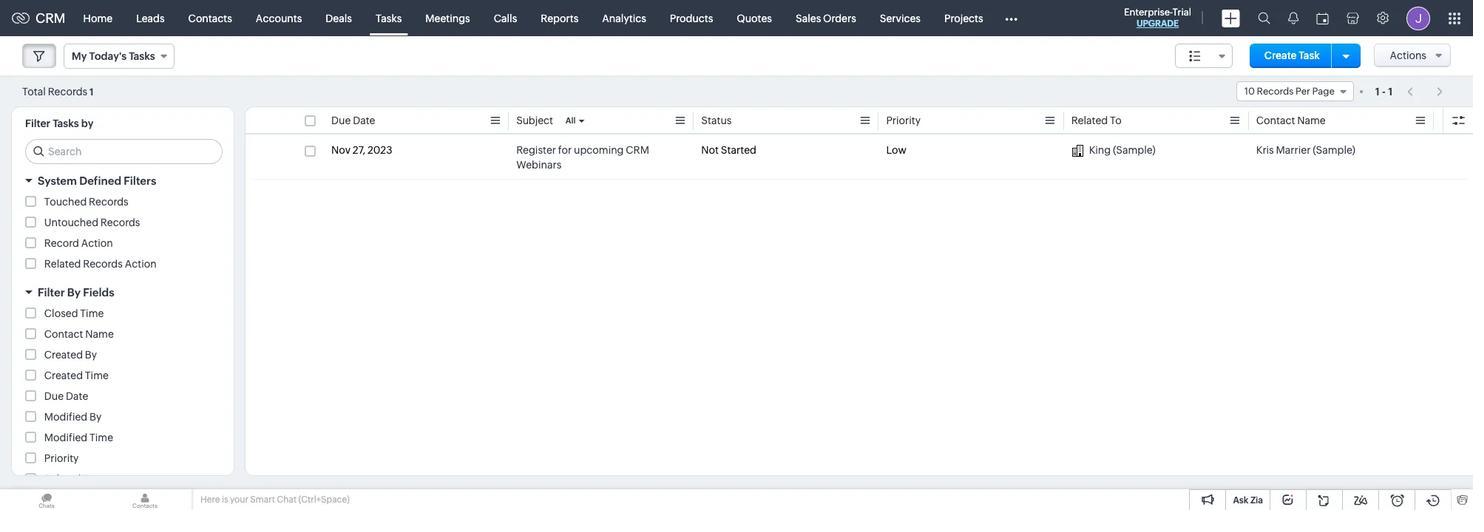 Task type: vqa. For each thing, say whether or not it's contained in the screenshot.
'Sage Wieser (Sample)' link
no



Task type: locate. For each thing, give the bounding box(es) containing it.
0 vertical spatial related
[[1072, 115, 1108, 126]]

27,
[[353, 144, 365, 156]]

1 horizontal spatial tasks
[[129, 50, 155, 62]]

records for touched
[[89, 196, 128, 208]]

2 created from the top
[[44, 370, 83, 382]]

1 vertical spatial due
[[44, 391, 64, 402]]

records down touched records
[[100, 217, 140, 229]]

modified up modified time
[[44, 411, 87, 423]]

1 horizontal spatial to
[[1110, 115, 1122, 126]]

0 horizontal spatial action
[[81, 237, 113, 249]]

1 vertical spatial to
[[83, 473, 95, 485]]

kris marrier (sample) link
[[1257, 143, 1356, 158]]

1 vertical spatial filter
[[38, 286, 65, 299]]

due date
[[331, 115, 375, 126], [44, 391, 88, 402]]

by up created time
[[85, 349, 97, 361]]

projects
[[945, 12, 984, 24]]

defined
[[79, 175, 121, 187]]

calls
[[494, 12, 517, 24]]

0 horizontal spatial priority
[[44, 453, 79, 465]]

nov
[[331, 144, 351, 156]]

by up closed time
[[67, 286, 81, 299]]

1 horizontal spatial (sample)
[[1313, 144, 1356, 156]]

2 vertical spatial time
[[90, 432, 113, 444]]

accounts
[[256, 12, 302, 24]]

created
[[44, 349, 83, 361], [44, 370, 83, 382]]

low
[[887, 144, 907, 156]]

records down defined
[[89, 196, 128, 208]]

action
[[81, 237, 113, 249], [125, 258, 157, 270]]

due up modified by
[[44, 391, 64, 402]]

(ctrl+space)
[[299, 495, 350, 505]]

analytics link
[[591, 0, 658, 36]]

touched
[[44, 196, 87, 208]]

touched records
[[44, 196, 128, 208]]

0 vertical spatial by
[[67, 286, 81, 299]]

1 horizontal spatial contact name
[[1257, 115, 1326, 126]]

0 horizontal spatial to
[[83, 473, 95, 485]]

0 vertical spatial crm
[[36, 10, 66, 26]]

date up nov 27, 2023
[[353, 115, 375, 126]]

modified
[[44, 411, 87, 423], [44, 432, 87, 444]]

1 horizontal spatial name
[[1298, 115, 1326, 126]]

contact down 'closed'
[[44, 328, 83, 340]]

priority up low
[[887, 115, 921, 126]]

created by
[[44, 349, 97, 361]]

1 right the - at the top of the page
[[1389, 85, 1393, 97]]

(sample) right king
[[1113, 144, 1156, 156]]

filter inside dropdown button
[[38, 286, 65, 299]]

search element
[[1249, 0, 1280, 36]]

2 horizontal spatial 1
[[1389, 85, 1393, 97]]

0 horizontal spatial name
[[85, 328, 114, 340]]

1 horizontal spatial priority
[[887, 115, 921, 126]]

1
[[1376, 85, 1380, 97], [1389, 85, 1393, 97], [90, 86, 94, 97]]

0 vertical spatial time
[[80, 308, 104, 320]]

to
[[1110, 115, 1122, 126], [83, 473, 95, 485]]

records right 10
[[1257, 86, 1294, 97]]

1 vertical spatial created
[[44, 370, 83, 382]]

name down closed time
[[85, 328, 114, 340]]

filter up 'closed'
[[38, 286, 65, 299]]

your
[[230, 495, 249, 505]]

(sample) right marrier
[[1313, 144, 1356, 156]]

1 horizontal spatial action
[[125, 258, 157, 270]]

crm
[[36, 10, 66, 26], [626, 144, 649, 156]]

to up king (sample) link
[[1110, 115, 1122, 126]]

tasks
[[376, 12, 402, 24], [129, 50, 155, 62], [53, 118, 79, 129]]

by for created
[[85, 349, 97, 361]]

enterprise-
[[1124, 7, 1173, 18]]

0 horizontal spatial contact name
[[44, 328, 114, 340]]

0 horizontal spatial tasks
[[53, 118, 79, 129]]

1 inside total records 1
[[90, 86, 94, 97]]

created down created by
[[44, 370, 83, 382]]

created up created time
[[44, 349, 83, 361]]

name up kris marrier (sample) link on the top of the page
[[1298, 115, 1326, 126]]

0 horizontal spatial due
[[44, 391, 64, 402]]

2023
[[368, 144, 392, 156]]

leads
[[136, 12, 165, 24]]

0 horizontal spatial 1
[[90, 86, 94, 97]]

1 vertical spatial date
[[66, 391, 88, 402]]

due date up 27,
[[331, 115, 375, 126]]

started
[[721, 144, 757, 156]]

1 horizontal spatial due date
[[331, 115, 375, 126]]

time down created by
[[85, 370, 109, 382]]

untouched
[[44, 217, 98, 229]]

1 vertical spatial related to
[[44, 473, 95, 485]]

tasks right today's
[[129, 50, 155, 62]]

1 horizontal spatial due
[[331, 115, 351, 126]]

0 vertical spatial tasks
[[376, 12, 402, 24]]

date down created time
[[66, 391, 88, 402]]

1 vertical spatial time
[[85, 370, 109, 382]]

crm left home link
[[36, 10, 66, 26]]

tasks right deals
[[376, 12, 402, 24]]

action up related records action
[[81, 237, 113, 249]]

0 vertical spatial filter
[[25, 118, 50, 129]]

1 up by
[[90, 86, 94, 97]]

0 vertical spatial contact
[[1257, 115, 1296, 126]]

kris marrier (sample)
[[1257, 144, 1356, 156]]

related to
[[1072, 115, 1122, 126], [44, 473, 95, 485]]

2 vertical spatial by
[[90, 411, 102, 423]]

1 vertical spatial due date
[[44, 391, 88, 402]]

0 vertical spatial date
[[353, 115, 375, 126]]

0 horizontal spatial contact
[[44, 328, 83, 340]]

priority
[[887, 115, 921, 126], [44, 453, 79, 465]]

0 vertical spatial modified
[[44, 411, 87, 423]]

0 horizontal spatial date
[[66, 391, 88, 402]]

modified for modified by
[[44, 411, 87, 423]]

projects link
[[933, 0, 995, 36]]

time
[[80, 308, 104, 320], [85, 370, 109, 382], [90, 432, 113, 444]]

1 vertical spatial modified
[[44, 432, 87, 444]]

0 vertical spatial name
[[1298, 115, 1326, 126]]

contact up kris
[[1257, 115, 1296, 126]]

1 horizontal spatial related to
[[1072, 115, 1122, 126]]

0 horizontal spatial due date
[[44, 391, 88, 402]]

contacts link
[[177, 0, 244, 36]]

tasks inside field
[[129, 50, 155, 62]]

0 vertical spatial created
[[44, 349, 83, 361]]

priority down modified time
[[44, 453, 79, 465]]

enterprise-trial upgrade
[[1124, 7, 1192, 29]]

due
[[331, 115, 351, 126], [44, 391, 64, 402]]

0 vertical spatial due date
[[331, 115, 375, 126]]

1 left the - at the top of the page
[[1376, 85, 1380, 97]]

records up the fields
[[83, 258, 123, 270]]

related to up king
[[1072, 115, 1122, 126]]

record
[[44, 237, 79, 249]]

records inside field
[[1257, 86, 1294, 97]]

tasks left by
[[53, 118, 79, 129]]

1 horizontal spatial date
[[353, 115, 375, 126]]

related up king
[[1072, 115, 1108, 126]]

1 created from the top
[[44, 349, 83, 361]]

1 vertical spatial name
[[85, 328, 114, 340]]

contact name down 10 records per page
[[1257, 115, 1326, 126]]

0 horizontal spatial (sample)
[[1113, 144, 1156, 156]]

to down modified time
[[83, 473, 95, 485]]

records for untouched
[[100, 217, 140, 229]]

None field
[[1175, 44, 1233, 68]]

deals link
[[314, 0, 364, 36]]

filter down total
[[25, 118, 50, 129]]

0 horizontal spatial crm
[[36, 10, 66, 26]]

tasks link
[[364, 0, 414, 36]]

0 vertical spatial priority
[[887, 115, 921, 126]]

action up filter by fields dropdown button
[[125, 258, 157, 270]]

records up filter tasks by
[[48, 85, 87, 97]]

modified down modified by
[[44, 432, 87, 444]]

contact
[[1257, 115, 1296, 126], [44, 328, 83, 340]]

sales orders link
[[784, 0, 868, 36]]

1 horizontal spatial 1
[[1376, 85, 1380, 97]]

1 horizontal spatial contact
[[1257, 115, 1296, 126]]

my today's tasks
[[72, 50, 155, 62]]

related down record
[[44, 258, 81, 270]]

filter by fields
[[38, 286, 114, 299]]

crm right the upcoming
[[626, 144, 649, 156]]

sales orders
[[796, 12, 856, 24]]

records for related
[[83, 258, 123, 270]]

1 horizontal spatial crm
[[626, 144, 649, 156]]

1 vertical spatial contact name
[[44, 328, 114, 340]]

by up modified time
[[90, 411, 102, 423]]

time down modified by
[[90, 432, 113, 444]]

by
[[67, 286, 81, 299], [85, 349, 97, 361], [90, 411, 102, 423]]

analytics
[[602, 12, 646, 24]]

10
[[1245, 86, 1255, 97]]

here
[[200, 495, 220, 505]]

calendar image
[[1317, 12, 1329, 24]]

services link
[[868, 0, 933, 36]]

quotes
[[737, 12, 772, 24]]

filter
[[25, 118, 50, 129], [38, 286, 65, 299]]

marrier
[[1276, 144, 1311, 156]]

related up the chats image
[[44, 473, 81, 485]]

related records action
[[44, 258, 157, 270]]

due up nov
[[331, 115, 351, 126]]

contact name
[[1257, 115, 1326, 126], [44, 328, 114, 340]]

search image
[[1258, 12, 1271, 24]]

related to up the chats image
[[44, 473, 95, 485]]

meetings link
[[414, 0, 482, 36]]

register
[[516, 144, 556, 156]]

0 vertical spatial action
[[81, 237, 113, 249]]

by inside dropdown button
[[67, 286, 81, 299]]

untouched records
[[44, 217, 140, 229]]

time down the fields
[[80, 308, 104, 320]]

record action
[[44, 237, 113, 249]]

name
[[1298, 115, 1326, 126], [85, 328, 114, 340]]

chats image
[[0, 490, 93, 510]]

due date up modified by
[[44, 391, 88, 402]]

1 vertical spatial by
[[85, 349, 97, 361]]

0 vertical spatial due
[[331, 115, 351, 126]]

2 modified from the top
[[44, 432, 87, 444]]

signals element
[[1280, 0, 1308, 36]]

navigation
[[1400, 81, 1451, 102]]

filter by fields button
[[12, 280, 234, 306]]

create
[[1265, 50, 1297, 61]]

1 vertical spatial crm
[[626, 144, 649, 156]]

contact name down closed time
[[44, 328, 114, 340]]

1 modified from the top
[[44, 411, 87, 423]]

1 vertical spatial tasks
[[129, 50, 155, 62]]



Task type: describe. For each thing, give the bounding box(es) containing it.
crm inside register for upcoming crm webinars
[[626, 144, 649, 156]]

for
[[558, 144, 572, 156]]

status
[[701, 115, 732, 126]]

1 (sample) from the left
[[1113, 144, 1156, 156]]

Other Modules field
[[995, 6, 1027, 30]]

records for 10
[[1257, 86, 1294, 97]]

create task button
[[1250, 44, 1335, 68]]

upcoming
[[574, 144, 624, 156]]

king (sample) link
[[1072, 143, 1156, 158]]

total records 1
[[22, 85, 94, 97]]

filters
[[124, 175, 156, 187]]

per
[[1296, 86, 1311, 97]]

king (sample)
[[1089, 144, 1156, 156]]

leads link
[[124, 0, 177, 36]]

register for upcoming crm webinars link
[[516, 143, 687, 172]]

closed
[[44, 308, 78, 320]]

quotes link
[[725, 0, 784, 36]]

records for total
[[48, 85, 87, 97]]

10 Records Per Page field
[[1237, 81, 1354, 101]]

ask
[[1233, 496, 1249, 506]]

trial
[[1173, 7, 1192, 18]]

1 for 1 - 1
[[1389, 85, 1393, 97]]

create task
[[1265, 50, 1320, 61]]

services
[[880, 12, 921, 24]]

modified for modified time
[[44, 432, 87, 444]]

time for closed time
[[80, 308, 104, 320]]

crm link
[[12, 10, 66, 26]]

upgrade
[[1137, 18, 1179, 29]]

not
[[701, 144, 719, 156]]

deals
[[326, 12, 352, 24]]

here is your smart chat (ctrl+space)
[[200, 495, 350, 505]]

my
[[72, 50, 87, 62]]

system defined filters button
[[12, 168, 234, 194]]

1 for total records 1
[[90, 86, 94, 97]]

0 vertical spatial to
[[1110, 115, 1122, 126]]

task
[[1299, 50, 1320, 61]]

1 vertical spatial related
[[44, 258, 81, 270]]

2 vertical spatial related
[[44, 473, 81, 485]]

2 vertical spatial tasks
[[53, 118, 79, 129]]

by for modified
[[90, 411, 102, 423]]

not started
[[701, 144, 757, 156]]

kris
[[1257, 144, 1274, 156]]

created time
[[44, 370, 109, 382]]

created for created time
[[44, 370, 83, 382]]

10 records per page
[[1245, 86, 1335, 97]]

subject
[[516, 115, 553, 126]]

ask zia
[[1233, 496, 1263, 506]]

My Today's Tasks field
[[64, 44, 174, 69]]

total
[[22, 85, 46, 97]]

time for created time
[[85, 370, 109, 382]]

create menu element
[[1213, 0, 1249, 36]]

products
[[670, 12, 713, 24]]

zia
[[1251, 496, 1263, 506]]

2 horizontal spatial tasks
[[376, 12, 402, 24]]

1 vertical spatial contact
[[44, 328, 83, 340]]

sales
[[796, 12, 821, 24]]

system
[[38, 175, 77, 187]]

by for filter
[[67, 286, 81, 299]]

closed time
[[44, 308, 104, 320]]

profile image
[[1407, 6, 1431, 30]]

2 (sample) from the left
[[1313, 144, 1356, 156]]

home link
[[71, 0, 124, 36]]

king
[[1089, 144, 1111, 156]]

home
[[83, 12, 113, 24]]

signals image
[[1289, 12, 1299, 24]]

Search text field
[[26, 140, 222, 163]]

created for created by
[[44, 349, 83, 361]]

contacts image
[[98, 490, 192, 510]]

filter tasks by
[[25, 118, 93, 129]]

today's
[[89, 50, 127, 62]]

filter for filter tasks by
[[25, 118, 50, 129]]

actions
[[1390, 50, 1427, 61]]

by
[[81, 118, 93, 129]]

system defined filters
[[38, 175, 156, 187]]

chat
[[277, 495, 297, 505]]

1 vertical spatial priority
[[44, 453, 79, 465]]

1 vertical spatial action
[[125, 258, 157, 270]]

contacts
[[188, 12, 232, 24]]

register for upcoming crm webinars
[[516, 144, 649, 171]]

calls link
[[482, 0, 529, 36]]

0 horizontal spatial related to
[[44, 473, 95, 485]]

1 - 1
[[1376, 85, 1393, 97]]

all
[[566, 116, 576, 125]]

nov 27, 2023
[[331, 144, 392, 156]]

modified by
[[44, 411, 102, 423]]

is
[[222, 495, 228, 505]]

modified time
[[44, 432, 113, 444]]

meetings
[[426, 12, 470, 24]]

time for modified time
[[90, 432, 113, 444]]

products link
[[658, 0, 725, 36]]

page
[[1313, 86, 1335, 97]]

filter for filter by fields
[[38, 286, 65, 299]]

fields
[[83, 286, 114, 299]]

create menu image
[[1222, 9, 1241, 27]]

0 vertical spatial related to
[[1072, 115, 1122, 126]]

size image
[[1189, 50, 1201, 63]]

profile element
[[1398, 0, 1440, 36]]

0 vertical spatial contact name
[[1257, 115, 1326, 126]]

reports
[[541, 12, 579, 24]]

smart
[[250, 495, 275, 505]]



